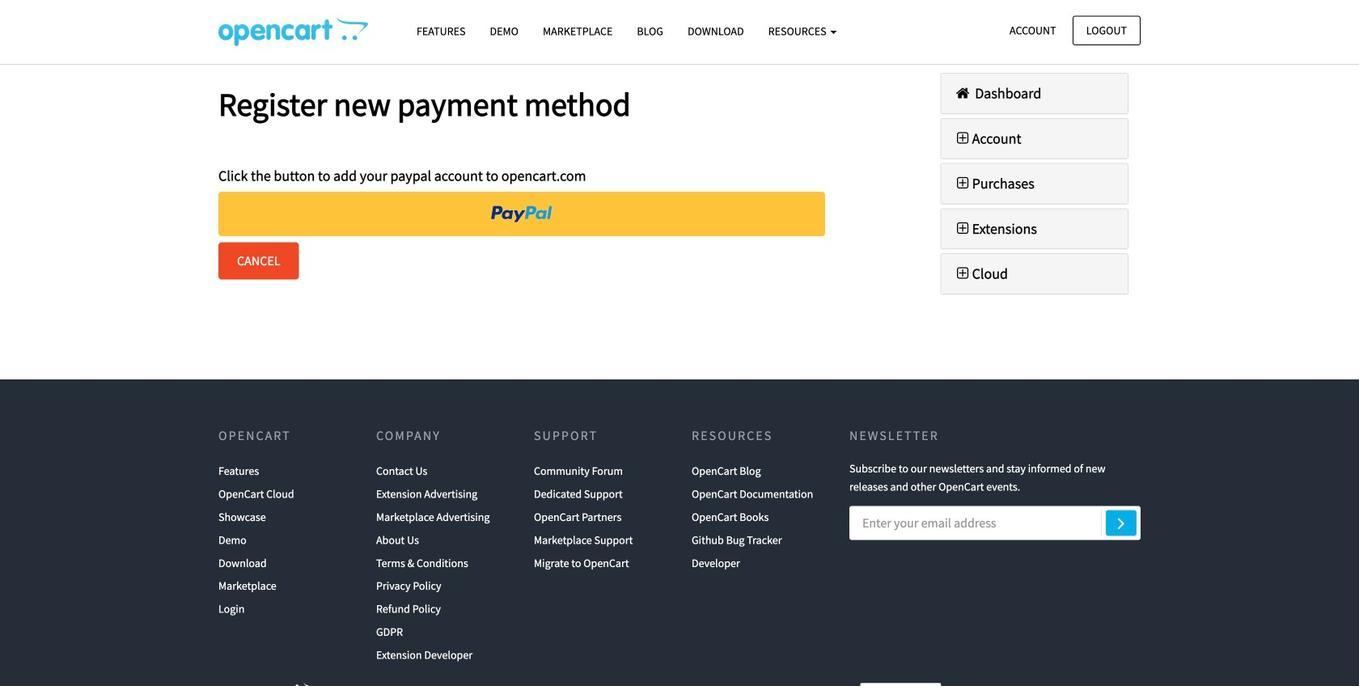Task type: vqa. For each thing, say whether or not it's contained in the screenshot.
Blog Module PRO image
no



Task type: describe. For each thing, give the bounding box(es) containing it.
facebook marketing partner image
[[861, 683, 942, 686]]

3 plus square o image from the top
[[954, 221, 973, 236]]

opencart image
[[219, 683, 327, 686]]

2 plus square o image from the top
[[954, 176, 973, 191]]

angle right image
[[1118, 514, 1125, 533]]



Task type: locate. For each thing, give the bounding box(es) containing it.
1 plus square o image from the top
[[954, 131, 973, 146]]

0 vertical spatial plus square o image
[[954, 131, 973, 146]]

plus square o image
[[954, 131, 973, 146], [954, 176, 973, 191], [954, 221, 973, 236]]

1 vertical spatial plus square o image
[[954, 176, 973, 191]]

plus square o image
[[954, 266, 973, 281]]

home image
[[954, 86, 973, 100]]

opencart - add payment method image
[[219, 17, 368, 46]]

2 vertical spatial plus square o image
[[954, 221, 973, 236]]



